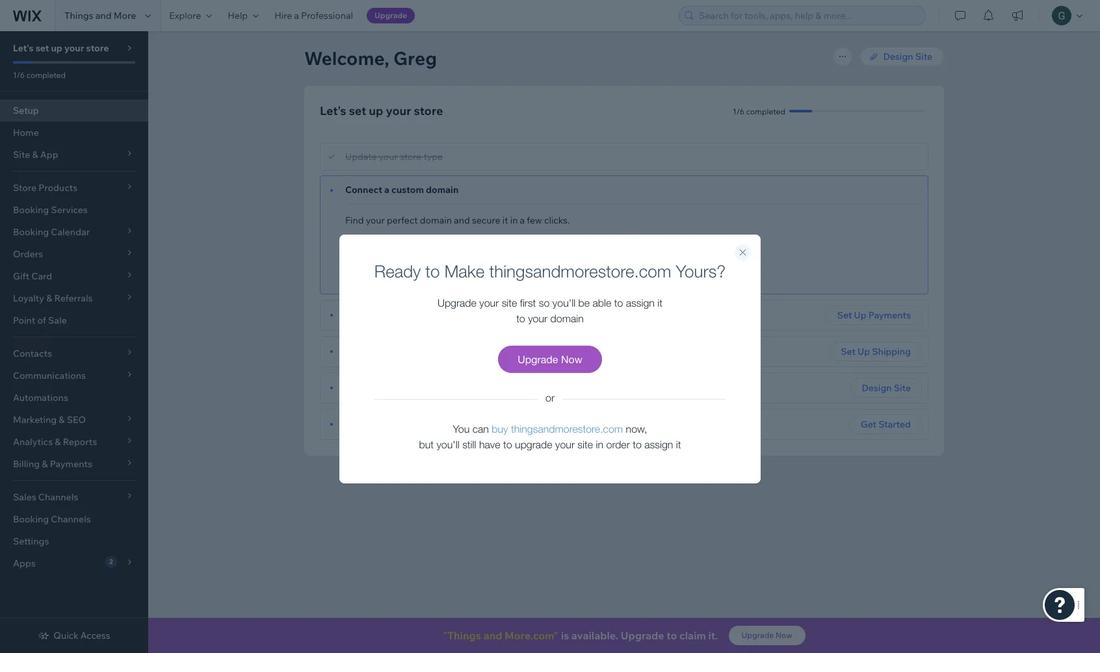 Task type: locate. For each thing, give the bounding box(es) containing it.
1 vertical spatial domain
[[420, 215, 452, 226]]

0 horizontal spatial 1/6 completed
[[13, 70, 66, 80]]

up
[[51, 42, 62, 54], [369, 103, 383, 118], [362, 310, 373, 321]]

design
[[883, 51, 913, 62], [862, 382, 892, 394]]

is left available. at right bottom
[[561, 629, 569, 642]]

your inside sidebar element
[[64, 42, 84, 54]]

1 horizontal spatial completed
[[746, 106, 785, 116]]

let's set up your store
[[13, 42, 109, 54], [320, 103, 443, 118]]

1 vertical spatial a
[[384, 184, 389, 196]]

1 horizontal spatial 1/6
[[733, 106, 745, 116]]

0 vertical spatial up
[[51, 42, 62, 54]]

hire a professional link
[[267, 0, 361, 31]]

automations
[[13, 392, 68, 404]]

greg
[[393, 47, 437, 70]]

settings link
[[0, 531, 148, 553]]

site down buy thingsandmorestore.com button on the bottom of the page
[[578, 439, 593, 451]]

1 vertical spatial 1/6
[[733, 106, 745, 116]]

get left found
[[345, 419, 361, 430]]

store inside sidebar element
[[86, 42, 109, 54]]

0 vertical spatial domain
[[426, 184, 459, 196]]

you'll inside "you can buy thingsandmorestore.com now, but you'll still have to upgrade your site in order to assign it"
[[437, 439, 460, 451]]

ready to make thingsandmorestore.com yours?
[[374, 261, 726, 282]]

booking up settings on the bottom left of the page
[[13, 514, 49, 525]]

upgrade now button right it.
[[729, 626, 805, 646]]

0 vertical spatial completed
[[27, 70, 66, 80]]

0 horizontal spatial make
[[445, 261, 485, 282]]

make down e.g., mystunningwebsite.com field
[[445, 261, 485, 282]]

"things
[[443, 629, 481, 642]]

1 vertical spatial let's
[[320, 103, 346, 118]]

domain up find your perfect domain and secure it in a few clicks.
[[426, 184, 459, 196]]

1 horizontal spatial let's
[[320, 103, 346, 118]]

1 vertical spatial and
[[454, 215, 470, 226]]

thingsandmorestore.com up be
[[489, 261, 671, 282]]

perfect
[[387, 215, 418, 226]]

0 vertical spatial site
[[502, 297, 517, 309]]

1 horizontal spatial make
[[585, 241, 608, 252]]

1 vertical spatial you'll
[[437, 439, 460, 451]]

0 horizontal spatial and
[[95, 10, 112, 21]]

1 get from the left
[[345, 419, 361, 430]]

2 vertical spatial and
[[484, 629, 502, 642]]

0 vertical spatial store
[[86, 42, 109, 54]]

1/6 inside sidebar element
[[13, 70, 25, 80]]

0 horizontal spatial 1/6
[[13, 70, 25, 80]]

0 vertical spatial let's
[[13, 42, 34, 54]]

your down so
[[528, 313, 548, 324]]

let's up 'update' on the left of page
[[320, 103, 346, 118]]

settings
[[13, 536, 49, 547]]

1 horizontal spatial site
[[578, 439, 593, 451]]

make inside button
[[585, 241, 608, 252]]

0 vertical spatial upgrade now
[[518, 354, 582, 365]]

0 vertical spatial booking
[[13, 204, 49, 216]]

0 horizontal spatial get
[[345, 419, 361, 430]]

0 vertical spatial in
[[510, 215, 518, 226]]

and right "things
[[484, 629, 502, 642]]

update your store type
[[345, 151, 443, 163]]

up
[[854, 310, 866, 321], [858, 346, 870, 358]]

by
[[390, 419, 400, 430]]

up inside button
[[854, 310, 866, 321]]

is left available!
[[454, 264, 460, 274]]

domain for perfect
[[420, 215, 452, 226]]

first
[[520, 297, 536, 309]]

1 horizontal spatial in
[[596, 439, 603, 451]]

booking channels
[[13, 514, 91, 525]]

in left order
[[596, 439, 603, 451]]

0 horizontal spatial now
[[561, 354, 582, 365]]

0 vertical spatial 1/6
[[13, 70, 25, 80]]

1 vertical spatial completed
[[746, 106, 785, 116]]

set for set up payment methods
[[345, 310, 360, 321]]

1 horizontal spatial get
[[861, 419, 877, 430]]

sale
[[48, 315, 67, 326]]

it left yours!
[[611, 241, 616, 252]]

0 vertical spatial upgrade now button
[[498, 346, 602, 373]]

hire a professional
[[274, 10, 353, 21]]

1 vertical spatial in
[[596, 439, 603, 451]]

it right the secure
[[502, 215, 508, 226]]

get found by customers on google
[[345, 419, 493, 430]]

to down e.g., mystunningwebsite.com field
[[425, 261, 440, 282]]

1 booking from the top
[[13, 204, 49, 216]]

setup
[[13, 105, 39, 116]]

1 horizontal spatial you'll
[[553, 297, 576, 309]]

it right able on the right top
[[658, 297, 663, 309]]

1 vertical spatial make
[[445, 261, 485, 282]]

0 vertical spatial a
[[294, 10, 299, 21]]

1 vertical spatial store
[[414, 103, 443, 118]]

help
[[228, 10, 248, 21]]

site
[[915, 51, 932, 62], [894, 382, 911, 394]]

upgrade now button up or
[[498, 346, 602, 373]]

0 horizontal spatial upgrade now
[[518, 354, 582, 365]]

set inside the set up payments button
[[837, 310, 852, 321]]

1 horizontal spatial upgrade now button
[[729, 626, 805, 646]]

to down now,
[[633, 439, 642, 451]]

welcome, greg
[[304, 47, 437, 70]]

welcome,
[[304, 47, 389, 70]]

0 horizontal spatial is
[[454, 264, 460, 274]]

set up setup
[[36, 42, 49, 54]]

1/6 completed inside sidebar element
[[13, 70, 66, 80]]

up for shipping
[[858, 346, 870, 358]]

1 vertical spatial up
[[858, 346, 870, 358]]

a right hire
[[294, 10, 299, 21]]

get for get started
[[861, 419, 877, 430]]

up left payments
[[854, 310, 866, 321]]

0 vertical spatial you'll
[[553, 297, 576, 309]]

up for payments
[[854, 310, 866, 321]]

wix stands with ukraine show your support
[[529, 472, 721, 484]]

0 vertical spatial and
[[95, 10, 112, 21]]

get for get found by customers on google
[[345, 419, 361, 430]]

a for professional
[[294, 10, 299, 21]]

store
[[86, 42, 109, 54], [414, 103, 443, 118], [400, 151, 422, 163]]

store left type
[[400, 151, 422, 163]]

upgrade up methods
[[438, 297, 476, 309]]

found
[[363, 419, 388, 430]]

assign down now,
[[645, 439, 673, 451]]

make
[[585, 241, 608, 252], [445, 261, 485, 282]]

booking services
[[13, 204, 88, 216]]

1 horizontal spatial now
[[776, 631, 792, 640]]

up up setup link
[[51, 42, 62, 54]]

domain down be
[[550, 313, 584, 324]]

1 vertical spatial now
[[776, 631, 792, 640]]

thingsandmorestore.com for make
[[489, 261, 671, 282]]

set left shipping
[[841, 346, 856, 358]]

upgrade
[[374, 10, 407, 20], [438, 297, 476, 309], [518, 354, 558, 365], [621, 629, 664, 642], [742, 631, 774, 640]]

assign right able on the right top
[[626, 297, 655, 309]]

and for things
[[95, 10, 112, 21]]

0 horizontal spatial in
[[510, 215, 518, 226]]

your down available!
[[479, 297, 499, 309]]

0 vertical spatial up
[[854, 310, 866, 321]]

booking for booking channels
[[13, 514, 49, 525]]

domain for custom
[[426, 184, 459, 196]]

get
[[345, 419, 361, 430], [861, 419, 877, 430]]

get inside button
[[861, 419, 877, 430]]

can
[[472, 423, 489, 435]]

store up type
[[414, 103, 443, 118]]

2 get from the left
[[861, 419, 877, 430]]

0 horizontal spatial a
[[294, 10, 299, 21]]

in left few
[[510, 215, 518, 226]]

0 horizontal spatial let's
[[13, 42, 34, 54]]

1 horizontal spatial upgrade now
[[742, 631, 792, 640]]

your
[[64, 42, 84, 54], [386, 103, 411, 118], [379, 151, 398, 163], [366, 215, 385, 226], [479, 297, 499, 309], [528, 313, 548, 324], [555, 439, 575, 451]]

1 horizontal spatial site
[[915, 51, 932, 62]]

access
[[80, 630, 110, 642]]

find
[[345, 215, 364, 226]]

let's set up your store up update your store type
[[320, 103, 443, 118]]

quick access
[[54, 630, 110, 642]]

up inside button
[[858, 346, 870, 358]]

it up show your support button
[[676, 439, 681, 451]]

site
[[502, 297, 517, 309], [578, 439, 593, 451]]

channels
[[51, 514, 91, 525]]

set
[[36, 42, 49, 54], [349, 103, 366, 118]]

0 vertical spatial assign
[[626, 297, 655, 309]]

site inside "you can buy thingsandmorestore.com now, but you'll still have to upgrade your site in order to assign it"
[[578, 439, 593, 451]]

up left shipping
[[858, 346, 870, 358]]

0 vertical spatial is
[[454, 264, 460, 274]]

you'll
[[553, 297, 576, 309], [437, 439, 460, 451]]

design site inside 'button'
[[862, 382, 911, 394]]

1 horizontal spatial 1/6 completed
[[733, 106, 785, 116]]

and left more
[[95, 10, 112, 21]]

get left the started
[[861, 419, 877, 430]]

booking left services
[[13, 204, 49, 216]]

now
[[561, 354, 582, 365], [776, 631, 792, 640]]

is
[[454, 264, 460, 274], [561, 629, 569, 642]]

connect
[[345, 184, 382, 196]]

1 vertical spatial 1/6 completed
[[733, 106, 785, 116]]

2 booking from the top
[[13, 514, 49, 525]]

upgrade now button
[[498, 346, 602, 373], [729, 626, 805, 646]]

0 horizontal spatial site
[[894, 382, 911, 394]]

store down things and more
[[86, 42, 109, 54]]

assign inside upgrade your site first so you'll be able to assign it to your domain
[[626, 297, 655, 309]]

let's set up your store down things
[[13, 42, 109, 54]]

upgrade now
[[518, 354, 582, 365], [742, 631, 792, 640]]

2 vertical spatial a
[[520, 215, 525, 226]]

you can buy thingsandmorestore.com now, but you'll still have to upgrade your site in order to assign it
[[419, 423, 681, 451]]

automations link
[[0, 387, 148, 409]]

upgrade inside upgrade button
[[374, 10, 407, 20]]

now,
[[626, 423, 647, 435]]

hire
[[274, 10, 292, 21]]

a left custom
[[384, 184, 389, 196]]

set left payment
[[345, 310, 360, 321]]

up left payment
[[362, 310, 373, 321]]

set up shipping
[[841, 346, 911, 358]]

1 vertical spatial set
[[349, 103, 366, 118]]

set for set up payments
[[837, 310, 852, 321]]

you'll down the you
[[437, 439, 460, 451]]

clicks.
[[544, 215, 570, 226]]

your right find
[[366, 215, 385, 226]]

your inside "you can buy thingsandmorestore.com now, but you'll still have to upgrade your site in order to assign it"
[[555, 439, 575, 451]]

0 vertical spatial now
[[561, 354, 582, 365]]

thingsandmorestore.com down or
[[511, 423, 623, 435]]

1 horizontal spatial let's set up your store
[[320, 103, 443, 118]]

your down things
[[64, 42, 84, 54]]

1 vertical spatial let's set up your store
[[320, 103, 443, 118]]

ready
[[374, 261, 421, 282]]

1 horizontal spatial a
[[384, 184, 389, 196]]

up inside sidebar element
[[51, 42, 62, 54]]

upgrade up welcome, greg
[[374, 10, 407, 20]]

now for bottom upgrade now button
[[776, 631, 792, 640]]

site left first
[[502, 297, 517, 309]]

a for custom
[[384, 184, 389, 196]]

2 horizontal spatial and
[[484, 629, 502, 642]]

things
[[64, 10, 93, 21]]

set
[[345, 310, 360, 321], [837, 310, 852, 321], [841, 346, 856, 358]]

set left payments
[[837, 310, 852, 321]]

your down buy thingsandmorestore.com button on the bottom of the page
[[555, 439, 575, 451]]

upgrade now right it.
[[742, 631, 792, 640]]

1 vertical spatial design site
[[862, 382, 911, 394]]

1 vertical spatial design
[[862, 382, 892, 394]]

0 vertical spatial make
[[585, 241, 608, 252]]

1 vertical spatial booking
[[13, 514, 49, 525]]

you'll inside upgrade your site first so you'll be able to assign it to your domain
[[553, 297, 576, 309]]

make left yours!
[[585, 241, 608, 252]]

0 horizontal spatial site
[[502, 297, 517, 309]]

up up 'update' on the left of page
[[369, 103, 383, 118]]

make it yours!
[[585, 241, 645, 252]]

claim
[[679, 629, 706, 642]]

Search for tools, apps, help & more... field
[[695, 7, 921, 25]]

"things and more.com" is available. upgrade to claim it.
[[443, 629, 718, 642]]

upgrade now up or
[[518, 354, 582, 365]]

and
[[95, 10, 112, 21], [454, 215, 470, 226], [484, 629, 502, 642]]

assign
[[626, 297, 655, 309], [645, 439, 673, 451]]

set up 'update' on the left of page
[[349, 103, 366, 118]]

ukraine
[[600, 472, 634, 484]]

1/6
[[13, 70, 25, 80], [733, 106, 745, 116]]

but
[[419, 439, 434, 451]]

set up shipping button
[[829, 342, 923, 362]]

you'll right so
[[553, 297, 576, 309]]

1/6 completed
[[13, 70, 66, 80], [733, 106, 785, 116]]

completed
[[27, 70, 66, 80], [746, 106, 785, 116]]

to right able on the right top
[[614, 297, 623, 309]]

and left the secure
[[454, 215, 470, 226]]

google
[[462, 419, 493, 430]]

1 vertical spatial site
[[578, 439, 593, 451]]

professional
[[301, 10, 353, 21]]

0 vertical spatial set
[[36, 42, 49, 54]]

connect a custom domain
[[345, 184, 459, 196]]

0 horizontal spatial set
[[36, 42, 49, 54]]

it inside button
[[611, 241, 616, 252]]

to
[[425, 261, 440, 282], [614, 297, 623, 309], [516, 313, 525, 324], [503, 439, 512, 451], [633, 439, 642, 451], [667, 629, 677, 642]]

set inside set up shipping button
[[841, 346, 856, 358]]

1 vertical spatial upgrade now
[[742, 631, 792, 640]]

more
[[114, 10, 136, 21]]

0 horizontal spatial you'll
[[437, 439, 460, 451]]

0 vertical spatial let's set up your store
[[13, 42, 109, 54]]

a left few
[[520, 215, 525, 226]]

0 vertical spatial 1/6 completed
[[13, 70, 66, 80]]

payments
[[868, 310, 911, 321]]

domain up e.g., mystunningwebsite.com field
[[420, 215, 452, 226]]

0 horizontal spatial completed
[[27, 70, 66, 80]]

support
[[686, 472, 721, 484]]

1 vertical spatial assign
[[645, 439, 673, 451]]

let's up setup
[[13, 42, 34, 54]]

0 vertical spatial design
[[883, 51, 913, 62]]

thingsandmorestore.com inside "you can buy thingsandmorestore.com now, but you'll still have to upgrade your site in order to assign it"
[[511, 423, 623, 435]]

upgrade right it.
[[742, 631, 774, 640]]

upgrade
[[515, 439, 552, 451]]

1 horizontal spatial is
[[561, 629, 569, 642]]

1 vertical spatial site
[[894, 382, 911, 394]]

2 vertical spatial domain
[[550, 313, 584, 324]]

0 horizontal spatial let's set up your store
[[13, 42, 109, 54]]

booking
[[13, 204, 49, 216], [13, 514, 49, 525]]



Task type: describe. For each thing, give the bounding box(es) containing it.
booking services link
[[0, 199, 148, 221]]

site inside 'button'
[[894, 382, 911, 394]]

booking channels link
[[0, 508, 148, 531]]

point of sale link
[[0, 310, 148, 332]]

set for set up shipping
[[841, 346, 856, 358]]

help button
[[220, 0, 267, 31]]

able
[[593, 297, 611, 309]]

in inside "you can buy thingsandmorestore.com now, but you'll still have to upgrade your site in order to assign it"
[[596, 439, 603, 451]]

completed inside sidebar element
[[27, 70, 66, 80]]

sidebar element
[[0, 31, 148, 653]]

methods
[[415, 310, 452, 321]]

1 vertical spatial is
[[561, 629, 569, 642]]

2 horizontal spatial a
[[520, 215, 525, 226]]

thingsandmorestore.com up "set up payment methods"
[[358, 264, 453, 274]]

1 horizontal spatial and
[[454, 215, 470, 226]]

booking for booking services
[[13, 204, 49, 216]]

show
[[639, 472, 663, 484]]

type
[[424, 151, 443, 163]]

your up update your store type
[[386, 103, 411, 118]]

to left claim
[[667, 629, 677, 642]]

1 horizontal spatial set
[[349, 103, 366, 118]]

available.
[[571, 629, 618, 642]]

assign inside "you can buy thingsandmorestore.com now, but you'll still have to upgrade your site in order to assign it"
[[645, 439, 673, 451]]

things and more
[[64, 10, 136, 21]]

set up payments
[[837, 310, 911, 321]]

0 horizontal spatial upgrade now button
[[498, 346, 602, 373]]

to down first
[[516, 313, 525, 324]]

available!
[[462, 264, 498, 274]]

custom
[[391, 184, 424, 196]]

of
[[37, 315, 46, 326]]

shipping
[[872, 346, 911, 358]]

more.com"
[[505, 629, 558, 642]]

buy thingsandmorestore.com button
[[492, 421, 623, 437]]

0 vertical spatial design site
[[883, 51, 932, 62]]

set up payments button
[[826, 306, 923, 325]]

wix
[[529, 472, 545, 484]]

be
[[578, 297, 590, 309]]

site inside upgrade your site first so you'll be able to assign it to your domain
[[502, 297, 517, 309]]

you
[[453, 423, 470, 435]]

started
[[879, 419, 911, 430]]

it.
[[708, 629, 718, 642]]

on
[[449, 419, 460, 430]]

home
[[13, 127, 39, 138]]

upgrade up or
[[518, 354, 558, 365]]

quick
[[54, 630, 78, 642]]

quick access button
[[38, 630, 110, 642]]

setup link
[[0, 99, 148, 122]]

upgrade inside upgrade your site first so you'll be able to assign it to your domain
[[438, 297, 476, 309]]

0 vertical spatial site
[[915, 51, 932, 62]]

thingsandmorestore.com is available!
[[358, 264, 498, 274]]

services
[[51, 204, 88, 216]]

with
[[579, 472, 598, 484]]

and for "things
[[484, 629, 502, 642]]

now for the leftmost upgrade now button
[[561, 354, 582, 365]]

payment
[[375, 310, 413, 321]]

let's inside sidebar element
[[13, 42, 34, 54]]

2 vertical spatial store
[[400, 151, 422, 163]]

upgrade right available. at right bottom
[[621, 629, 664, 642]]

customers
[[402, 419, 447, 430]]

design inside 'button'
[[862, 382, 892, 394]]

find your perfect domain and secure it in a few clicks.
[[345, 215, 570, 226]]

order
[[606, 439, 630, 451]]

set up payment methods
[[345, 310, 452, 321]]

buy
[[492, 423, 508, 435]]

it inside "you can buy thingsandmorestore.com now, but you'll still have to upgrade your site in order to assign it"
[[676, 439, 681, 451]]

so
[[539, 297, 550, 309]]

upgrade button
[[367, 8, 415, 23]]

update
[[345, 151, 377, 163]]

to down buy
[[503, 439, 512, 451]]

set inside sidebar element
[[36, 42, 49, 54]]

domain inside upgrade your site first so you'll be able to assign it to your domain
[[550, 313, 584, 324]]

design site link
[[860, 47, 944, 66]]

point
[[13, 315, 35, 326]]

few
[[527, 215, 542, 226]]

let's set up your store inside sidebar element
[[13, 42, 109, 54]]

1 vertical spatial upgrade now button
[[729, 626, 805, 646]]

thingsandmorestore.com for buy
[[511, 423, 623, 435]]

point of sale
[[13, 315, 67, 326]]

get started button
[[849, 415, 923, 434]]

still
[[462, 439, 476, 451]]

home link
[[0, 122, 148, 144]]

1 vertical spatial up
[[369, 103, 383, 118]]

yours?
[[676, 261, 726, 282]]

show your support button
[[639, 472, 721, 484]]

your right 'update' on the left of page
[[379, 151, 398, 163]]

upgrade your site first so you'll be able to assign it to your domain
[[438, 297, 663, 324]]

stands
[[547, 472, 577, 484]]

2 vertical spatial up
[[362, 310, 373, 321]]

secure
[[472, 215, 500, 226]]

design site button
[[850, 378, 923, 398]]

e.g., mystunningwebsite.com field
[[362, 237, 545, 256]]

your
[[665, 472, 684, 484]]

make it yours! button
[[573, 237, 668, 256]]

it inside upgrade your site first so you'll be able to assign it to your domain
[[658, 297, 663, 309]]

explore
[[169, 10, 201, 21]]

or
[[546, 392, 555, 404]]



Task type: vqa. For each thing, say whether or not it's contained in the screenshot.
FOR within the Instantly Generate Optimized Meta Titles And Descriptions For Each Of Your Pages. Fine- Tune With Prompts And Tailor The Tone Of Voice From Your Seo Panel.
no



